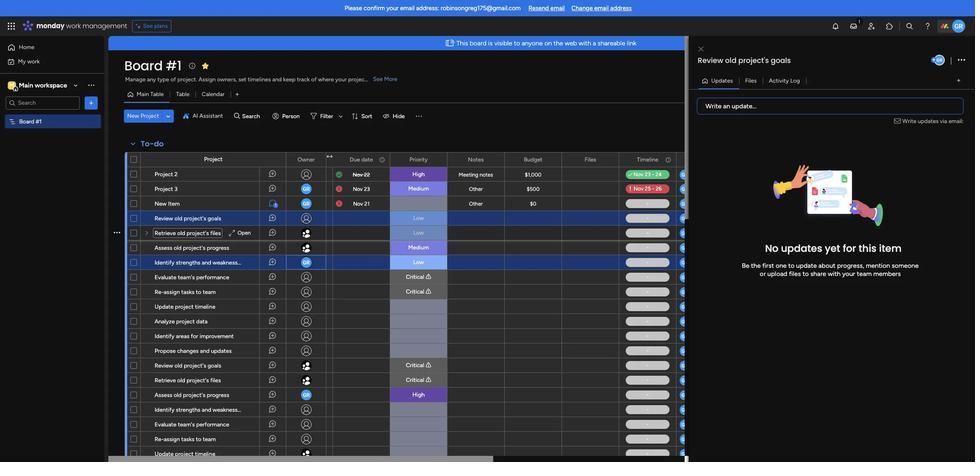 Task type: locate. For each thing, give the bounding box(es) containing it.
3 email from the left
[[594, 5, 609, 12]]

Board #1 field
[[122, 56, 184, 75]]

with left a
[[579, 39, 591, 47]]

1 vertical spatial update project timeline
[[155, 451, 215, 458]]

updates up 'update'
[[781, 242, 822, 255]]

2 low from the top
[[413, 230, 424, 236]]

1 vertical spatial for
[[191, 333, 198, 340]]

files inside files field
[[585, 156, 596, 163]]

1 horizontal spatial write
[[903, 118, 917, 125]]

1 identify strengths and weaknesses from the top
[[155, 259, 243, 266]]

2 horizontal spatial email
[[594, 5, 609, 12]]

0 vertical spatial new
[[127, 113, 139, 119]]

#1 down search in workspace field
[[36, 118, 42, 125]]

angle down image
[[166, 113, 170, 119]]

progress for high
[[207, 392, 229, 399]]

main right workspace icon on the top
[[19, 81, 33, 89]]

0 horizontal spatial greg robinson image
[[934, 55, 945, 65]]

1 identify from the top
[[155, 259, 174, 266]]

1 vertical spatial retrieve
[[155, 377, 176, 384]]

animation image
[[443, 36, 457, 50]]

0 vertical spatial assign
[[164, 289, 180, 296]]

0 vertical spatial #1
[[166, 56, 182, 75]]

1 horizontal spatial of
[[311, 76, 317, 83]]

Search field
[[240, 110, 265, 122]]

write an update... button
[[697, 98, 964, 114]]

2 medium from the top
[[408, 244, 429, 251]]

1 button
[[259, 196, 286, 211]]

nov left 23 on the left top of page
[[353, 186, 363, 192]]

0 vertical spatial tasks
[[181, 289, 194, 296]]

4 critical ⚠️️ from the top
[[406, 377, 431, 384]]

2 update project timeline from the top
[[155, 451, 215, 458]]

upload
[[768, 270, 787, 278]]

of right track
[[311, 76, 317, 83]]

open button
[[227, 228, 253, 238]]

0 vertical spatial retrieve old project's files
[[155, 230, 221, 237]]

files left open button
[[210, 230, 221, 237]]

first
[[763, 262, 774, 270]]

calendar
[[202, 91, 225, 98]]

2 vertical spatial team
[[203, 436, 216, 443]]

your down progress,
[[842, 270, 855, 278]]

1 horizontal spatial updates
[[781, 242, 822, 255]]

the
[[554, 39, 563, 47], [751, 262, 761, 270]]

2
[[175, 171, 178, 178]]

0 horizontal spatial your
[[335, 76, 347, 83]]

the right be
[[751, 262, 761, 270]]

new
[[127, 113, 139, 119], [155, 200, 167, 207]]

#1 up type on the top left of the page
[[166, 56, 182, 75]]

1 vertical spatial your
[[335, 76, 347, 83]]

no file image
[[587, 214, 594, 223], [587, 228, 594, 238], [587, 243, 594, 253], [587, 449, 594, 459]]

review down close image
[[698, 55, 723, 65]]

main inside workspace selection element
[[19, 81, 33, 89]]

1 vertical spatial the
[[751, 262, 761, 270]]

my work
[[18, 58, 40, 65]]

1 vertical spatial weaknesses
[[213, 407, 243, 414]]

the right the on
[[554, 39, 563, 47]]

1 vertical spatial assess old project's progress
[[155, 392, 229, 399]]

goals
[[771, 55, 791, 65], [208, 215, 221, 222], [208, 362, 221, 369]]

person button
[[269, 110, 305, 123]]

2 identify from the top
[[155, 333, 174, 340]]

main inside button
[[137, 91, 149, 98]]

ai assistant
[[193, 113, 223, 119]]

see inside button
[[143, 23, 153, 29]]

1 vertical spatial identify strengths and weaknesses
[[155, 407, 243, 414]]

0 horizontal spatial table
[[150, 91, 164, 98]]

do
[[154, 139, 164, 149]]

files
[[210, 230, 221, 237], [789, 270, 801, 278], [210, 377, 221, 384]]

review down new item
[[155, 215, 173, 222]]

of right type on the top left of the page
[[171, 76, 176, 83]]

main down manage
[[137, 91, 149, 98]]

new for new project
[[127, 113, 139, 119]]

review old project's goals inside the review old project's goals "field"
[[698, 55, 791, 65]]

tasks
[[181, 289, 194, 296], [181, 436, 194, 443]]

review old project's goals up files button
[[698, 55, 791, 65]]

0 vertical spatial team's
[[178, 274, 195, 281]]

⚠️️
[[426, 274, 431, 281], [426, 288, 431, 295], [426, 362, 431, 369], [426, 377, 431, 384]]

2 performance from the top
[[196, 421, 229, 428]]

write inside button
[[706, 102, 722, 110]]

address:
[[416, 5, 439, 12]]

2 retrieve old project's files from the top
[[155, 377, 221, 384]]

1 vertical spatial #1
[[36, 118, 42, 125]]

1 vertical spatial identify
[[155, 333, 174, 340]]

board #1 list box
[[0, 113, 104, 239]]

be
[[742, 262, 750, 270]]

update
[[155, 304, 174, 311], [155, 451, 174, 458]]

old inside the review old project's goals "field"
[[725, 55, 737, 65]]

0 vertical spatial re-
[[155, 289, 164, 296]]

files inside files button
[[745, 77, 757, 84]]

0 horizontal spatial board #1
[[19, 118, 42, 125]]

updates down improvement
[[211, 348, 232, 355]]

1 horizontal spatial options image
[[958, 55, 965, 66]]

updates
[[918, 118, 939, 125], [781, 242, 822, 255], [211, 348, 232, 355]]

0 vertical spatial assess
[[155, 245, 172, 252]]

1 vertical spatial board #1
[[19, 118, 42, 125]]

dapulse addbtn image up no file icon
[[586, 247, 587, 250]]

1 assess from the top
[[155, 245, 172, 252]]

1 vertical spatial files
[[789, 270, 801, 278]]

3 no file image from the top
[[587, 243, 594, 253]]

1 no file image from the top
[[587, 214, 594, 223]]

0 vertical spatial for
[[843, 242, 856, 255]]

1 horizontal spatial files
[[745, 77, 757, 84]]

board
[[470, 39, 487, 47]]

options image down workspace options icon in the left top of the page
[[87, 99, 95, 107]]

column information image
[[379, 156, 385, 163]]

set
[[238, 76, 246, 83]]

email right "change"
[[594, 5, 609, 12]]

write left the via
[[903, 118, 917, 125]]

1 weaknesses from the top
[[213, 259, 243, 266]]

1 retrieve from the top
[[155, 230, 176, 237]]

my work button
[[5, 55, 88, 68]]

0 vertical spatial timeline
[[195, 304, 215, 311]]

0 vertical spatial identify
[[155, 259, 174, 266]]

1 other from the top
[[469, 186, 483, 192]]

Review old project's goals field
[[696, 55, 930, 66]]

2 no file image from the top
[[587, 228, 594, 238]]

options image up add view image
[[958, 55, 965, 66]]

dapulse checkmark sign image
[[628, 170, 633, 180]]

2 assign from the top
[[164, 436, 180, 443]]

Files field
[[583, 155, 598, 164]]

0 vertical spatial write
[[706, 102, 722, 110]]

table down the any in the top of the page
[[150, 91, 164, 98]]

timeline
[[637, 156, 659, 163]]

board #1 inside list box
[[19, 118, 42, 125]]

envelope o image
[[894, 117, 903, 125]]

no
[[765, 242, 779, 255]]

1 vertical spatial other
[[469, 201, 483, 207]]

evaluate team's performance
[[155, 274, 229, 281], [155, 421, 229, 428]]

1 table from the left
[[150, 91, 164, 98]]

1 progress from the top
[[207, 245, 229, 252]]

work right monday
[[66, 21, 81, 31]]

work inside button
[[27, 58, 40, 65]]

1 vertical spatial review
[[155, 215, 173, 222]]

for right areas
[[191, 333, 198, 340]]

#1
[[166, 56, 182, 75], [36, 118, 42, 125]]

assess old project's progress for medium
[[155, 245, 229, 252]]

to
[[514, 39, 520, 47], [788, 262, 795, 270], [803, 270, 809, 278], [196, 289, 201, 296], [196, 436, 201, 443]]

email right resend
[[551, 5, 565, 12]]

update...
[[732, 102, 757, 110]]

2 assess from the top
[[155, 392, 172, 399]]

email left address:
[[400, 5, 415, 12]]

workspace options image
[[87, 81, 95, 89]]

1 vertical spatial timeline
[[195, 451, 215, 458]]

last updated image
[[685, 155, 723, 165]]

project for project 2
[[155, 171, 173, 178]]

0 horizontal spatial write
[[706, 102, 722, 110]]

1 vertical spatial work
[[27, 58, 40, 65]]

v2 search image
[[234, 112, 240, 121]]

to-do
[[141, 139, 164, 149]]

1 vertical spatial team's
[[178, 421, 195, 428]]

2 table from the left
[[176, 91, 190, 98]]

write left an
[[706, 102, 722, 110]]

see left more
[[373, 76, 383, 83]]

files down propose changes and updates
[[210, 377, 221, 384]]

date
[[361, 156, 373, 163]]

show board description image
[[187, 62, 197, 70]]

2 evaluate team's performance from the top
[[155, 421, 229, 428]]

2 vertical spatial low
[[413, 259, 424, 266]]

retrieve old project's files down item
[[155, 230, 221, 237]]

0 vertical spatial evaluate
[[155, 274, 177, 281]]

dapulse addbtn image down help image
[[932, 57, 937, 63]]

main workspace
[[19, 81, 67, 89]]

0 vertical spatial main
[[19, 81, 33, 89]]

main table
[[137, 91, 164, 98]]

type
[[157, 76, 169, 83]]

Priority field
[[408, 155, 430, 164]]

see more
[[373, 76, 398, 83]]

this
[[457, 39, 468, 47]]

1 horizontal spatial email
[[551, 5, 565, 12]]

1 vertical spatial update
[[155, 451, 174, 458]]

2 assess old project's progress from the top
[[155, 392, 229, 399]]

share
[[811, 270, 826, 278]]

$1,000
[[525, 172, 542, 178]]

1 horizontal spatial the
[[751, 262, 761, 270]]

update
[[796, 262, 817, 270]]

1 vertical spatial with
[[828, 270, 841, 278]]

board #1 down search in workspace field
[[19, 118, 42, 125]]

board
[[124, 56, 163, 75], [19, 118, 34, 125]]

see plans button
[[132, 20, 171, 32]]

see left plans
[[143, 23, 153, 29]]

1 vertical spatial progress
[[207, 392, 229, 399]]

0 vertical spatial high
[[413, 171, 425, 178]]

1 horizontal spatial new
[[155, 200, 167, 207]]

1 vertical spatial nov
[[353, 186, 363, 192]]

see
[[143, 23, 153, 29], [373, 76, 383, 83]]

2 identify strengths and weaknesses from the top
[[155, 407, 243, 414]]

new inside button
[[127, 113, 139, 119]]

your right where
[[335, 76, 347, 83]]

0 vertical spatial low
[[413, 215, 424, 222]]

nov for nov 23
[[353, 186, 363, 192]]

review old project's goals down item
[[155, 215, 221, 222]]

critical ⚠️️
[[406, 274, 431, 281], [406, 288, 431, 295], [406, 362, 431, 369], [406, 377, 431, 384]]

project for project
[[204, 156, 223, 163]]

1 horizontal spatial table
[[176, 91, 190, 98]]

email:
[[949, 118, 964, 125]]

any
[[147, 76, 156, 83]]

0 horizontal spatial the
[[554, 39, 563, 47]]

assess
[[155, 245, 172, 252], [155, 392, 172, 399]]

1 medium from the top
[[408, 185, 429, 192]]

dapulse addbtn image
[[932, 57, 937, 63], [586, 247, 587, 250]]

1 vertical spatial files
[[585, 156, 596, 163]]

2 progress from the top
[[207, 392, 229, 399]]

confirm
[[364, 5, 385, 12]]

board down search in workspace field
[[19, 118, 34, 125]]

manage
[[125, 76, 146, 83]]

item
[[879, 242, 902, 255]]

progress,
[[837, 262, 864, 270]]

1 vertical spatial retrieve old project's files
[[155, 377, 221, 384]]

medium
[[408, 185, 429, 192], [408, 244, 429, 251]]

team's
[[178, 274, 195, 281], [178, 421, 195, 428]]

0 vertical spatial work
[[66, 21, 81, 31]]

0 vertical spatial dapulse addbtn image
[[932, 57, 937, 63]]

1 vertical spatial re-assign tasks to team
[[155, 436, 216, 443]]

3 critical from the top
[[406, 362, 424, 369]]

identify
[[155, 259, 174, 266], [155, 333, 174, 340], [155, 407, 174, 414]]

retrieve down propose
[[155, 377, 176, 384]]

nov left 21
[[353, 201, 363, 207]]

main for main table
[[137, 91, 149, 98]]

evaluate
[[155, 274, 177, 281], [155, 421, 177, 428]]

3 low from the top
[[413, 259, 424, 266]]

2 vertical spatial updates
[[211, 348, 232, 355]]

1 vertical spatial main
[[137, 91, 149, 98]]

meeting notes
[[459, 172, 493, 178]]

nov left 22
[[353, 172, 363, 178]]

column information image
[[665, 156, 672, 163]]

Search in workspace field
[[17, 98, 68, 108]]

1 horizontal spatial board
[[124, 56, 163, 75]]

other
[[469, 186, 483, 192], [469, 201, 483, 207]]

project inside button
[[141, 113, 159, 119]]

0 vertical spatial evaluate team's performance
[[155, 274, 229, 281]]

2 update from the top
[[155, 451, 174, 458]]

0 horizontal spatial see
[[143, 23, 153, 29]]

arrow down image
[[336, 111, 346, 121]]

search everything image
[[906, 22, 914, 30]]

0 vertical spatial goals
[[771, 55, 791, 65]]

menu image
[[415, 112, 423, 120]]

0 vertical spatial options image
[[958, 55, 965, 66]]

select product image
[[7, 22, 16, 30]]

files for files button
[[745, 77, 757, 84]]

2 vertical spatial review old project's goals
[[155, 362, 221, 369]]

0 vertical spatial retrieve
[[155, 230, 176, 237]]

review
[[698, 55, 723, 65], [155, 215, 173, 222], [155, 362, 173, 369]]

review old project's goals down changes at the left bottom of the page
[[155, 362, 221, 369]]

board inside board #1 list box
[[19, 118, 34, 125]]

retrieve old project's files down changes at the left bottom of the page
[[155, 377, 221, 384]]

with inside be the first one to update about progress, mention someone or upload files to share with your team members
[[828, 270, 841, 278]]

0 vertical spatial files
[[210, 230, 221, 237]]

To-do field
[[139, 139, 166, 149]]

0 horizontal spatial email
[[400, 5, 415, 12]]

timeline
[[195, 304, 215, 311], [195, 451, 215, 458]]

1 assess old project's progress from the top
[[155, 245, 229, 252]]

0 vertical spatial board #1
[[124, 56, 182, 75]]

1 critical ⚠️️ from the top
[[406, 274, 431, 281]]

2 critical ⚠️️ from the top
[[406, 288, 431, 295]]

2 vertical spatial identify
[[155, 407, 174, 414]]

0 vertical spatial assess old project's progress
[[155, 245, 229, 252]]

updates
[[711, 77, 733, 84]]

with down about
[[828, 270, 841, 278]]

1 update project timeline from the top
[[155, 304, 215, 311]]

0 horizontal spatial dapulse addbtn image
[[586, 247, 587, 250]]

to-
[[141, 139, 154, 149]]

2 retrieve from the top
[[155, 377, 176, 384]]

1 vertical spatial performance
[[196, 421, 229, 428]]

updates left the via
[[918, 118, 939, 125]]

1 strengths from the top
[[176, 259, 200, 266]]

0 vertical spatial nov
[[353, 172, 363, 178]]

areas
[[176, 333, 189, 340]]

board up the any in the top of the page
[[124, 56, 163, 75]]

or
[[760, 270, 766, 278]]

an
[[723, 102, 730, 110]]

write
[[706, 102, 722, 110], [903, 118, 917, 125]]

work right my
[[27, 58, 40, 65]]

options image
[[958, 55, 965, 66], [87, 99, 95, 107]]

your right confirm
[[387, 5, 399, 12]]

files down 'update'
[[789, 270, 801, 278]]

option
[[0, 114, 104, 116]]

email for change email address
[[594, 5, 609, 12]]

1 vertical spatial write
[[903, 118, 917, 125]]

2 vertical spatial nov
[[353, 201, 363, 207]]

change
[[572, 5, 593, 12]]

for right yet
[[843, 242, 856, 255]]

new down main table button
[[127, 113, 139, 119]]

1 update from the top
[[155, 304, 174, 311]]

greg robinson image
[[952, 20, 965, 33], [934, 55, 945, 65]]

2 team's from the top
[[178, 421, 195, 428]]

of
[[171, 76, 176, 83], [311, 76, 317, 83]]

table down project.
[[176, 91, 190, 98]]

old
[[725, 55, 737, 65], [175, 215, 182, 222], [177, 230, 185, 237], [174, 245, 182, 252], [175, 362, 182, 369], [177, 377, 185, 384], [174, 392, 182, 399]]

1 vertical spatial high
[[413, 392, 425, 398]]

0 horizontal spatial new
[[127, 113, 139, 119]]

board #1 up the any in the top of the page
[[124, 56, 182, 75]]

1 vertical spatial new
[[155, 200, 167, 207]]

0 vertical spatial review old project's goals
[[698, 55, 791, 65]]

1 vertical spatial see
[[373, 76, 383, 83]]

Owner field
[[296, 155, 317, 164]]

0 vertical spatial updates
[[918, 118, 939, 125]]

1 re-assign tasks to team from the top
[[155, 289, 216, 296]]

1 vertical spatial evaluate
[[155, 421, 177, 428]]

new left item
[[155, 200, 167, 207]]

members
[[874, 270, 901, 278]]

propose
[[155, 348, 176, 355]]

inbox image
[[850, 22, 858, 30]]

3 ⚠️️ from the top
[[426, 362, 431, 369]]

2 email from the left
[[551, 5, 565, 12]]

this  board is visible to anyone on the web with a shareable link
[[457, 39, 637, 47]]

23
[[364, 186, 370, 192]]

3 identify from the top
[[155, 407, 174, 414]]

review old project's goals
[[698, 55, 791, 65], [155, 215, 221, 222], [155, 362, 221, 369]]

0 vertical spatial see
[[143, 23, 153, 29]]

someone
[[892, 262, 919, 270]]

1 horizontal spatial with
[[828, 270, 841, 278]]

please confirm your email address: robinsongreg175@gmail.com
[[345, 5, 521, 12]]

project for project 3
[[155, 186, 173, 193]]

project's
[[738, 55, 769, 65], [184, 215, 206, 222], [187, 230, 209, 237], [183, 245, 205, 252], [184, 362, 206, 369], [187, 377, 209, 384], [183, 392, 205, 399]]

this
[[859, 242, 877, 255]]

retrieve down new item
[[155, 230, 176, 237]]

2 strengths from the top
[[176, 407, 200, 414]]

person
[[282, 113, 300, 120]]

1 vertical spatial re-
[[155, 436, 164, 443]]

review down propose
[[155, 362, 173, 369]]

2 vertical spatial goals
[[208, 362, 221, 369]]

0 vertical spatial weaknesses
[[213, 259, 243, 266]]



Task type: describe. For each thing, give the bounding box(es) containing it.
1 image
[[856, 17, 863, 26]]

Notes field
[[466, 155, 486, 164]]

1 team's from the top
[[178, 274, 195, 281]]

1 vertical spatial review old project's goals
[[155, 215, 221, 222]]

0 vertical spatial the
[[554, 39, 563, 47]]

hide
[[393, 113, 405, 120]]

3 critical ⚠️️ from the top
[[406, 362, 431, 369]]

is
[[488, 39, 493, 47]]

nov for nov 22
[[353, 172, 363, 178]]

write for write an update...
[[706, 102, 722, 110]]

new project
[[127, 113, 159, 119]]

new for new item
[[155, 200, 167, 207]]

be the first one to update about progress, mention someone or upload files to share with your team members
[[742, 262, 919, 278]]

4 critical from the top
[[406, 377, 424, 384]]

address
[[610, 5, 632, 12]]

2 other from the top
[[469, 201, 483, 207]]

sort button
[[348, 110, 377, 123]]

monday work management
[[36, 21, 127, 31]]

calendar button
[[196, 88, 231, 101]]

1 horizontal spatial for
[[843, 242, 856, 255]]

on
[[545, 39, 552, 47]]

assess for high
[[155, 392, 172, 399]]

workspace selection element
[[8, 80, 68, 91]]

ai
[[193, 113, 198, 119]]

owner
[[298, 156, 315, 163]]

identify areas for improvement
[[155, 333, 234, 340]]

one
[[776, 262, 787, 270]]

1 vertical spatial dapulse addbtn image
[[586, 247, 587, 250]]

main table button
[[124, 88, 170, 101]]

about
[[819, 262, 836, 270]]

2 weaknesses from the top
[[213, 407, 243, 414]]

analyze
[[155, 318, 175, 325]]

new item
[[155, 200, 180, 207]]

Budget field
[[522, 155, 545, 164]]

$0
[[530, 201, 536, 207]]

0 vertical spatial greg robinson image
[[952, 20, 965, 33]]

please
[[345, 5, 362, 12]]

1 ⚠️️ from the top
[[426, 274, 431, 281]]

team inside be the first one to update about progress, mention someone or upload files to share with your team members
[[857, 270, 872, 278]]

1 critical from the top
[[406, 274, 424, 281]]

0 horizontal spatial for
[[191, 333, 198, 340]]

#1 inside list box
[[36, 118, 42, 125]]

see for see more
[[373, 76, 383, 83]]

2 vertical spatial review
[[155, 362, 173, 369]]

notifications image
[[832, 22, 840, 30]]

ai assistant button
[[180, 110, 226, 123]]

2 evaluate from the top
[[155, 421, 177, 428]]

mention
[[866, 262, 890, 270]]

work for my
[[27, 58, 40, 65]]

2 re- from the top
[[155, 436, 164, 443]]

1 horizontal spatial #1
[[166, 56, 182, 75]]

plans
[[154, 23, 168, 29]]

change email address
[[572, 5, 632, 12]]

track
[[297, 76, 310, 83]]

new project button
[[124, 110, 162, 123]]

m
[[9, 82, 14, 89]]

v2 expand column image
[[327, 153, 333, 160]]

1 re- from the top
[[155, 289, 164, 296]]

invite members image
[[868, 22, 876, 30]]

log
[[790, 77, 800, 84]]

4 ⚠️️ from the top
[[426, 377, 431, 384]]

robinsongreg175@gmail.com
[[441, 5, 521, 12]]

due date
[[350, 156, 373, 163]]

nov 21
[[353, 201, 370, 207]]

1 low from the top
[[413, 215, 424, 222]]

sort
[[361, 113, 372, 120]]

web
[[565, 39, 577, 47]]

home
[[19, 44, 34, 51]]

files for files field
[[585, 156, 596, 163]]

write for write updates via email:
[[903, 118, 917, 125]]

updates for no
[[781, 242, 822, 255]]

$500
[[527, 186, 540, 192]]

Timeline field
[[635, 155, 661, 164]]

2 ⚠️️ from the top
[[426, 288, 431, 295]]

2 of from the left
[[311, 76, 317, 83]]

21
[[364, 201, 370, 207]]

apps image
[[886, 22, 894, 30]]

close image
[[699, 46, 704, 52]]

4 no file image from the top
[[587, 449, 594, 459]]

updates for write
[[918, 118, 939, 125]]

notes
[[468, 156, 484, 163]]

due
[[350, 156, 360, 163]]

project.
[[177, 76, 197, 83]]

resend email
[[529, 5, 565, 12]]

my
[[18, 58, 26, 65]]

project 2
[[155, 171, 178, 178]]

filter
[[320, 113, 333, 120]]

timelines
[[248, 76, 271, 83]]

1 horizontal spatial your
[[387, 5, 399, 12]]

v2 overdue deadline image
[[336, 200, 342, 208]]

table button
[[170, 88, 196, 101]]

1 high from the top
[[413, 171, 425, 178]]

no file image
[[587, 258, 594, 268]]

write updates via email:
[[903, 118, 964, 125]]

manage any type of project. assign owners, set timelines and keep track of where your project stands.
[[125, 76, 386, 83]]

nov 22
[[353, 172, 370, 178]]

filter button
[[307, 110, 346, 123]]

0 vertical spatial board
[[124, 56, 163, 75]]

1 email from the left
[[400, 5, 415, 12]]

project 3
[[155, 186, 178, 193]]

yet
[[825, 242, 840, 255]]

work for monday
[[66, 21, 81, 31]]

1 horizontal spatial board #1
[[124, 56, 182, 75]]

workspace image
[[8, 81, 16, 90]]

activity log button
[[763, 74, 806, 87]]

stands.
[[368, 76, 386, 83]]

remove from favorites image
[[201, 62, 209, 70]]

1 performance from the top
[[196, 274, 229, 281]]

nov for nov 21
[[353, 201, 363, 207]]

analyze project data
[[155, 318, 208, 325]]

v2 overdue deadline image
[[336, 185, 342, 193]]

1
[[275, 203, 277, 208]]

improvement
[[200, 333, 234, 340]]

propose changes and updates
[[155, 348, 232, 355]]

1 assign from the top
[[164, 289, 180, 296]]

project's inside the review old project's goals "field"
[[738, 55, 769, 65]]

see plans
[[143, 23, 168, 29]]

write an update...
[[706, 102, 757, 110]]

add view image
[[236, 91, 239, 98]]

1 timeline from the top
[[195, 304, 215, 311]]

1 tasks from the top
[[181, 289, 194, 296]]

item
[[168, 200, 180, 207]]

assign
[[199, 76, 216, 83]]

0 horizontal spatial updates
[[211, 348, 232, 355]]

1 vertical spatial goals
[[208, 215, 221, 222]]

help image
[[924, 22, 932, 30]]

0 vertical spatial with
[[579, 39, 591, 47]]

1 horizontal spatial dapulse addbtn image
[[932, 57, 937, 63]]

1 vertical spatial team
[[203, 289, 216, 296]]

budget
[[524, 156, 543, 163]]

email for resend email
[[551, 5, 565, 12]]

resend email link
[[529, 5, 565, 12]]

main for main workspace
[[19, 81, 33, 89]]

2 tasks from the top
[[181, 436, 194, 443]]

assistant
[[199, 113, 223, 119]]

see for see plans
[[143, 23, 153, 29]]

add view image
[[957, 78, 961, 84]]

v2 done deadline image
[[336, 171, 342, 179]]

1 evaluate from the top
[[155, 274, 177, 281]]

the inside be the first one to update about progress, mention someone or upload files to share with your team members
[[751, 262, 761, 270]]

progress for medium
[[207, 245, 229, 252]]

1 evaluate team's performance from the top
[[155, 274, 229, 281]]

1 retrieve old project's files from the top
[[155, 230, 221, 237]]

ai logo image
[[183, 113, 189, 119]]

assess old project's progress for high
[[155, 392, 229, 399]]

activity log
[[769, 77, 800, 84]]

open
[[238, 230, 251, 236]]

goals inside "field"
[[771, 55, 791, 65]]

2 high from the top
[[413, 392, 425, 398]]

1 vertical spatial greg robinson image
[[934, 55, 945, 65]]

meeting
[[459, 172, 478, 178]]

assess for medium
[[155, 245, 172, 252]]

change email address link
[[572, 5, 632, 12]]

your inside be the first one to update about progress, mention someone or upload files to share with your team members
[[842, 270, 855, 278]]

2 vertical spatial files
[[210, 377, 221, 384]]

monday
[[36, 21, 64, 31]]

changes
[[177, 348, 199, 355]]

link
[[627, 39, 637, 47]]

no updates yet for this item
[[765, 242, 902, 255]]

2 re-assign tasks to team from the top
[[155, 436, 216, 443]]

review inside "field"
[[698, 55, 723, 65]]

files inside be the first one to update about progress, mention someone or upload files to share with your team members
[[789, 270, 801, 278]]

activity
[[769, 77, 789, 84]]

2 timeline from the top
[[195, 451, 215, 458]]

2 critical from the top
[[406, 288, 424, 295]]

updates button
[[699, 74, 739, 87]]

1 vertical spatial options image
[[87, 99, 95, 107]]

Due date field
[[348, 155, 375, 164]]

visible
[[494, 39, 512, 47]]

a
[[593, 39, 596, 47]]

1 of from the left
[[171, 76, 176, 83]]



Task type: vqa. For each thing, say whether or not it's contained in the screenshot.
Group / 1 group
no



